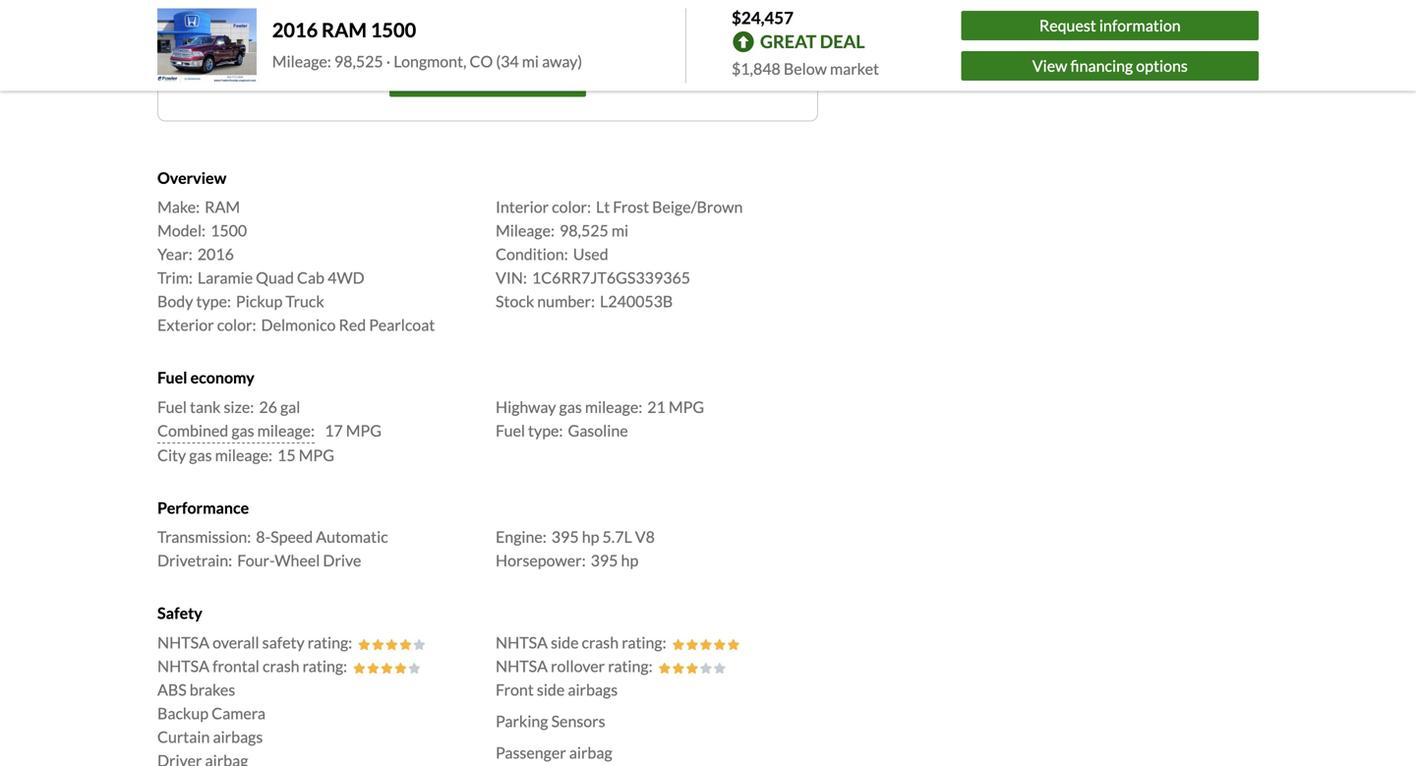 Task type: vqa. For each thing, say whether or not it's contained in the screenshot.


Task type: describe. For each thing, give the bounding box(es) containing it.
drivetrain:
[[157, 551, 232, 570]]

type: inside highway gas mileage: 21 mpg fuel type: gasoline
[[528, 421, 563, 440]]

score
[[277, 19, 311, 36]]

rating: for nhtsa frontal crash rating:
[[303, 656, 347, 676]]

parking sensors
[[496, 711, 605, 731]]

1 horizontal spatial view financing options button
[[962, 51, 1259, 80]]

co
[[470, 51, 493, 71]]

trim:
[[157, 268, 193, 287]]

engine: 395 hp 5.7l v8 horsepower: 395 hp
[[496, 527, 655, 570]]

highway gas mileage: 21 mpg fuel type: gasoline
[[496, 397, 704, 440]]

crash for frontal
[[263, 656, 300, 676]]

nhtsa for nhtsa overall safety rating:
[[157, 633, 209, 652]]

drive
[[323, 551, 361, 570]]

mileage: inside interior color: lt frost beige/brown mileage: 98,525 mi condition: used vin: 1c6rr7jt6gs339365 stock number: l240053b
[[496, 221, 555, 240]]

frontal
[[213, 656, 260, 676]]

4wd
[[328, 268, 365, 287]]

mi inside 2016 ram 1500 mileage: 98,525 · longmont, co (34 mi away)
[[522, 51, 539, 71]]

gal
[[280, 397, 300, 416]]

camera
[[212, 704, 266, 723]]

type: inside the make: ram model: 1500 year: 2016 trim: laramie quad cab 4wd body type: pickup truck exterior color: delmonico red pearlcoat
[[196, 292, 231, 311]]

airbags inside abs brakes backup camera curtain airbags
[[213, 727, 263, 746]]

1500 inside 2016 ram 1500 mileage: 98,525 · longmont, co (34 mi away)
[[371, 18, 416, 42]]

nhtsa for nhtsa rollover rating:
[[496, 656, 548, 676]]

vin:
[[496, 268, 527, 287]]

on
[[283, 0, 298, 15]]

safety
[[157, 604, 202, 623]]

exterior
[[157, 315, 214, 335]]

ram for model:
[[205, 197, 240, 217]]

0 vertical spatial 395
[[552, 527, 579, 546]]

1 horizontal spatial options
[[1136, 56, 1188, 75]]

ram for 1500
[[322, 18, 367, 42]]

1 horizontal spatial mpg
[[346, 421, 382, 440]]

0 horizontal spatial gas
[[189, 445, 212, 465]]

parking
[[496, 711, 548, 731]]

1 horizontal spatial gas
[[231, 421, 254, 440]]

performance
[[157, 498, 249, 517]]

transmission:
[[157, 527, 251, 546]]

2016 ram 1500 mileage: 98,525 · longmont, co (34 mi away)
[[272, 18, 582, 71]]

year:
[[157, 245, 193, 264]]

curtain
[[157, 727, 210, 746]]

mpg inside highway gas mileage: 21 mpg fuel type: gasoline
[[669, 397, 704, 416]]

interior
[[496, 197, 549, 217]]

request information
[[1040, 16, 1181, 35]]

engine:
[[496, 527, 547, 546]]

city
[[157, 445, 186, 465]]

pearlcoat
[[369, 315, 435, 335]]

v8
[[635, 527, 655, 546]]

model:
[[157, 221, 206, 240]]

$24,457
[[732, 7, 794, 28]]

longmont,
[[394, 51, 467, 71]]

nhtsa rollover rating:
[[496, 656, 653, 676]]

make: ram model: 1500 year: 2016 trim: laramie quad cab 4wd body type: pickup truck exterior color: delmonico red pearlcoat
[[157, 197, 435, 335]]

17
[[325, 421, 343, 440]]

abs brakes backup camera curtain airbags
[[157, 680, 266, 746]]

backup
[[157, 704, 209, 723]]

$1,848
[[732, 59, 781, 78]]

deal
[[820, 31, 865, 52]]

mi inside interior color: lt frost beige/brown mileage: 98,525 mi condition: used vin: 1c6rr7jt6gs339365 stock number: l240053b
[[612, 221, 629, 240]]

fuel inside highway gas mileage: 21 mpg fuel type: gasoline
[[496, 421, 525, 440]]

frost
[[613, 197, 649, 217]]

red
[[339, 315, 366, 335]]

fuel for fuel tank size: 26 gal combined gas mileage: 17 mpg city gas mileage: 15 mpg
[[157, 397, 187, 416]]

laramie
[[198, 268, 253, 287]]

below
[[784, 59, 827, 78]]

great deal
[[760, 31, 865, 52]]

brakes
[[190, 680, 235, 699]]

highway
[[496, 397, 556, 416]]

abs
[[157, 680, 187, 699]]

no
[[218, 0, 236, 15]]

quad
[[256, 268, 294, 287]]

mileage: inside 2016 ram 1500 mileage: 98,525 · longmont, co (34 mi away)
[[272, 51, 331, 71]]

request information button
[[962, 11, 1259, 40]]

1 horizontal spatial 395
[[591, 551, 618, 570]]

color: inside the make: ram model: 1500 year: 2016 trim: laramie quad cab 4wd body type: pickup truck exterior color: delmonico red pearlcoat
[[217, 315, 256, 335]]

0 horizontal spatial financing
[[448, 65, 511, 85]]

used
[[573, 245, 608, 264]]

side for crash
[[551, 633, 579, 652]]

economy
[[190, 368, 255, 387]]

0 vertical spatial airbags
[[568, 680, 618, 699]]

fuel for fuel economy
[[157, 368, 187, 387]]

size:
[[224, 397, 254, 416]]

stock
[[496, 292, 534, 311]]

cab
[[297, 268, 325, 287]]

rollover
[[551, 656, 605, 676]]

make:
[[157, 197, 200, 217]]

gas inside highway gas mileage: 21 mpg fuel type: gasoline
[[559, 397, 582, 416]]

safety
[[262, 633, 305, 652]]

pickup
[[236, 292, 283, 311]]

speed
[[271, 527, 313, 546]]



Task type: locate. For each thing, give the bounding box(es) containing it.
2 horizontal spatial mpg
[[669, 397, 704, 416]]

airbag
[[569, 743, 612, 762]]

0 horizontal spatial airbags
[[213, 727, 263, 746]]

1 vertical spatial mpg
[[346, 421, 382, 440]]

1500 right model:
[[211, 221, 247, 240]]

0 vertical spatial 98,525
[[334, 51, 383, 71]]

1 vertical spatial mi
[[612, 221, 629, 240]]

color: down pickup
[[217, 315, 256, 335]]

2 horizontal spatial gas
[[559, 397, 582, 416]]

front
[[496, 680, 534, 699]]

2016 inside 2016 ram 1500 mileage: 98,525 · longmont, co (34 mi away)
[[272, 18, 318, 42]]

1500 up ·
[[371, 18, 416, 42]]

1 vertical spatial type:
[[528, 421, 563, 440]]

fuel economy
[[157, 368, 255, 387]]

0 horizontal spatial options
[[514, 65, 566, 85]]

credit
[[332, 0, 371, 15]]

2016 ram 1500 image
[[157, 8, 257, 83]]

transmission: 8-speed automatic drivetrain: four-wheel drive
[[157, 527, 388, 570]]

0 vertical spatial 1500
[[371, 18, 416, 42]]

2 vertical spatial gas
[[189, 445, 212, 465]]

nhtsa frontal crash rating:
[[157, 656, 347, 676]]

1500
[[371, 18, 416, 42], [211, 221, 247, 240]]

ram down credit
[[322, 18, 367, 42]]

2 vertical spatial fuel
[[496, 421, 525, 440]]

ram inside the make: ram model: 1500 year: 2016 trim: laramie quad cab 4wd body type: pickup truck exterior color: delmonico red pearlcoat
[[205, 197, 240, 217]]

hp down 5.7l
[[621, 551, 639, 570]]

1 horizontal spatial 1500
[[371, 18, 416, 42]]

lt
[[596, 197, 610, 217]]

0 vertical spatial mpg
[[669, 397, 704, 416]]

0 horizontal spatial 2016
[[197, 245, 234, 264]]

1 horizontal spatial ram
[[322, 18, 367, 42]]

passenger airbag
[[496, 743, 612, 762]]

l240053b
[[600, 292, 673, 311]]

horsepower:
[[496, 551, 586, 570]]

side for airbags
[[537, 680, 565, 699]]

number:
[[537, 292, 595, 311]]

395
[[552, 527, 579, 546], [591, 551, 618, 570]]

1 horizontal spatial airbags
[[568, 680, 618, 699]]

fuel tank size: 26 gal combined gas mileage: 17 mpg city gas mileage: 15 mpg
[[157, 397, 382, 465]]

side up parking sensors
[[537, 680, 565, 699]]

truck
[[286, 292, 324, 311]]

0 horizontal spatial mileage:
[[272, 51, 331, 71]]

2016 down on
[[272, 18, 318, 42]]

mpg right the 21
[[669, 397, 704, 416]]

rating: down safety
[[303, 656, 347, 676]]

ram down overview
[[205, 197, 240, 217]]

condition:
[[496, 245, 568, 264]]

0 horizontal spatial type:
[[196, 292, 231, 311]]

gas
[[559, 397, 582, 416], [231, 421, 254, 440], [189, 445, 212, 465]]

type: down laramie
[[196, 292, 231, 311]]

mi right the (34
[[522, 51, 539, 71]]

98,525
[[334, 51, 383, 71], [560, 221, 609, 240]]

financing left the away)
[[448, 65, 511, 85]]

interior color: lt frost beige/brown mileage: 98,525 mi condition: used vin: 1c6rr7jt6gs339365 stock number: l240053b
[[496, 197, 743, 311]]

type: down highway
[[528, 421, 563, 440]]

options right co
[[514, 65, 566, 85]]

0 vertical spatial crash
[[582, 633, 619, 652]]

1 horizontal spatial mileage:
[[496, 221, 555, 240]]

98,525 inside interior color: lt frost beige/brown mileage: 98,525 mi condition: used vin: 1c6rr7jt6gs339365 stock number: l240053b
[[560, 221, 609, 240]]

rating: right the "rollover"
[[608, 656, 653, 676]]

0 vertical spatial fuel
[[157, 368, 187, 387]]

color: left lt
[[552, 197, 591, 217]]

1 horizontal spatial mi
[[612, 221, 629, 240]]

1 vertical spatial mileage:
[[257, 421, 315, 440]]

mpg
[[669, 397, 704, 416], [346, 421, 382, 440], [299, 445, 334, 465]]

nhtsa for nhtsa frontal crash rating:
[[157, 656, 209, 676]]

·
[[386, 51, 391, 71]]

nhtsa side crash rating:
[[496, 633, 666, 652]]

0 horizontal spatial mpg
[[299, 445, 334, 465]]

crash up the "rollover"
[[582, 633, 619, 652]]

airbags down the camera
[[213, 727, 263, 746]]

automatic
[[316, 527, 388, 546]]

side up nhtsa rollover rating:
[[551, 633, 579, 652]]

sensors
[[551, 711, 605, 731]]

1 vertical spatial crash
[[263, 656, 300, 676]]

great
[[760, 31, 817, 52]]

1 horizontal spatial 2016
[[272, 18, 318, 42]]

0 horizontal spatial hp
[[582, 527, 599, 546]]

1500 inside the make: ram model: 1500 year: 2016 trim: laramie quad cab 4wd body type: pickup truck exterior color: delmonico red pearlcoat
[[211, 221, 247, 240]]

0 horizontal spatial view financing options
[[410, 65, 566, 85]]

view down request
[[1033, 56, 1068, 75]]

1 vertical spatial ram
[[205, 197, 240, 217]]

passenger
[[496, 743, 566, 762]]

away)
[[542, 51, 582, 71]]

0 horizontal spatial color:
[[217, 315, 256, 335]]

combined
[[157, 421, 228, 440]]

hp
[[582, 527, 599, 546], [621, 551, 639, 570]]

ram
[[322, 18, 367, 42], [205, 197, 240, 217]]

0 vertical spatial color:
[[552, 197, 591, 217]]

0 vertical spatial mileage:
[[272, 51, 331, 71]]

1 vertical spatial fuel
[[157, 397, 187, 416]]

1c6rr7jt6gs339365
[[532, 268, 691, 287]]

mileage: down interior
[[496, 221, 555, 240]]

body
[[157, 292, 193, 311]]

1 horizontal spatial color:
[[552, 197, 591, 217]]

request
[[1040, 16, 1096, 35]]

tank
[[190, 397, 221, 416]]

mileage: down score
[[272, 51, 331, 71]]

0 vertical spatial mileage:
[[585, 397, 643, 416]]

1 vertical spatial airbags
[[213, 727, 263, 746]]

mpg right 17
[[346, 421, 382, 440]]

0 vertical spatial 2016
[[272, 18, 318, 42]]

26
[[259, 397, 277, 416]]

overall
[[213, 633, 259, 652]]

options down information on the top right
[[1136, 56, 1188, 75]]

impact
[[239, 0, 280, 15]]

0 vertical spatial type:
[[196, 292, 231, 311]]

98,525 inside 2016 ram 1500 mileage: 98,525 · longmont, co (34 mi away)
[[334, 51, 383, 71]]

overview
[[157, 168, 226, 187]]

ram inside 2016 ram 1500 mileage: 98,525 · longmont, co (34 mi away)
[[322, 18, 367, 42]]

options
[[1136, 56, 1188, 75], [514, 65, 566, 85]]

1 horizontal spatial view
[[1033, 56, 1068, 75]]

$1,848 below market
[[732, 59, 879, 78]]

market
[[830, 59, 879, 78]]

1 vertical spatial 2016
[[197, 245, 234, 264]]

no impact on your credit score
[[218, 0, 371, 36]]

0 horizontal spatial 395
[[552, 527, 579, 546]]

395 up horsepower:
[[552, 527, 579, 546]]

view financing options
[[1033, 56, 1188, 75], [410, 65, 566, 85]]

1 horizontal spatial view financing options
[[1033, 56, 1188, 75]]

mileage: inside highway gas mileage: 21 mpg fuel type: gasoline
[[585, 397, 643, 416]]

hp left 5.7l
[[582, 527, 599, 546]]

financing
[[1071, 56, 1133, 75], [448, 65, 511, 85]]

0 horizontal spatial 98,525
[[334, 51, 383, 71]]

0 horizontal spatial crash
[[263, 656, 300, 676]]

1 vertical spatial side
[[537, 680, 565, 699]]

fuel inside fuel tank size: 26 gal combined gas mileage: 17 mpg city gas mileage: 15 mpg
[[157, 397, 187, 416]]

0 horizontal spatial view financing options button
[[390, 54, 586, 97]]

mileage: up gasoline
[[585, 397, 643, 416]]

0 vertical spatial gas
[[559, 397, 582, 416]]

2016 inside the make: ram model: 1500 year: 2016 trim: laramie quad cab 4wd body type: pickup truck exterior color: delmonico red pearlcoat
[[197, 245, 234, 264]]

1 horizontal spatial 98,525
[[560, 221, 609, 240]]

gasoline
[[568, 421, 628, 440]]

1 vertical spatial 395
[[591, 551, 618, 570]]

1 horizontal spatial hp
[[621, 551, 639, 570]]

0 horizontal spatial view
[[410, 65, 445, 85]]

rating: for nhtsa overall safety rating:
[[308, 633, 352, 652]]

0 vertical spatial mi
[[522, 51, 539, 71]]

gas down size:
[[231, 421, 254, 440]]

mileage: left 15
[[215, 445, 273, 465]]

color: inside interior color: lt frost beige/brown mileage: 98,525 mi condition: used vin: 1c6rr7jt6gs339365 stock number: l240053b
[[552, 197, 591, 217]]

your
[[301, 0, 330, 15]]

airbags
[[568, 680, 618, 699], [213, 727, 263, 746]]

gas up gasoline
[[559, 397, 582, 416]]

rating: up nhtsa rollover rating:
[[622, 633, 666, 652]]

fuel up combined
[[157, 397, 187, 416]]

mi down 'frost'
[[612, 221, 629, 240]]

rating: for nhtsa side crash rating:
[[622, 633, 666, 652]]

0 vertical spatial side
[[551, 633, 579, 652]]

mpg right 15
[[299, 445, 334, 465]]

(34
[[496, 51, 519, 71]]

color:
[[552, 197, 591, 217], [217, 315, 256, 335]]

beige/brown
[[652, 197, 743, 217]]

2016
[[272, 18, 318, 42], [197, 245, 234, 264]]

gas down combined
[[189, 445, 212, 465]]

0 horizontal spatial 1500
[[211, 221, 247, 240]]

crash for side
[[582, 633, 619, 652]]

rating:
[[308, 633, 352, 652], [622, 633, 666, 652], [303, 656, 347, 676], [608, 656, 653, 676]]

2 vertical spatial mpg
[[299, 445, 334, 465]]

1 vertical spatial hp
[[621, 551, 639, 570]]

1 horizontal spatial type:
[[528, 421, 563, 440]]

fuel left economy
[[157, 368, 187, 387]]

rating: right safety
[[308, 633, 352, 652]]

8-
[[256, 527, 271, 546]]

crash down safety
[[263, 656, 300, 676]]

98,525 up used
[[560, 221, 609, 240]]

mileage:
[[272, 51, 331, 71], [496, 221, 555, 240]]

fuel down highway
[[496, 421, 525, 440]]

1 horizontal spatial crash
[[582, 633, 619, 652]]

airbags down the "rollover"
[[568, 680, 618, 699]]

0 vertical spatial hp
[[582, 527, 599, 546]]

98,525 left ·
[[334, 51, 383, 71]]

wheel
[[275, 551, 320, 570]]

delmonico
[[261, 315, 336, 335]]

2 vertical spatial mileage:
[[215, 445, 273, 465]]

0 horizontal spatial mi
[[522, 51, 539, 71]]

1 vertical spatial gas
[[231, 421, 254, 440]]

1 vertical spatial 98,525
[[560, 221, 609, 240]]

21
[[647, 397, 666, 416]]

view right ·
[[410, 65, 445, 85]]

0 horizontal spatial ram
[[205, 197, 240, 217]]

1 vertical spatial color:
[[217, 315, 256, 335]]

1 vertical spatial 1500
[[211, 221, 247, 240]]

5.7l
[[602, 527, 632, 546]]

1 horizontal spatial financing
[[1071, 56, 1133, 75]]

0 vertical spatial ram
[[322, 18, 367, 42]]

four-
[[237, 551, 275, 570]]

395 down 5.7l
[[591, 551, 618, 570]]

mileage: down gal on the left of page
[[257, 421, 315, 440]]

1 vertical spatial mileage:
[[496, 221, 555, 240]]

fuel
[[157, 368, 187, 387], [157, 397, 187, 416], [496, 421, 525, 440]]

information
[[1099, 16, 1181, 35]]

nhtsa for nhtsa side crash rating:
[[496, 633, 548, 652]]

mileage:
[[585, 397, 643, 416], [257, 421, 315, 440], [215, 445, 273, 465]]

nhtsa
[[157, 633, 209, 652], [496, 633, 548, 652], [157, 656, 209, 676], [496, 656, 548, 676]]

2016 up laramie
[[197, 245, 234, 264]]

financing down request information button
[[1071, 56, 1133, 75]]



